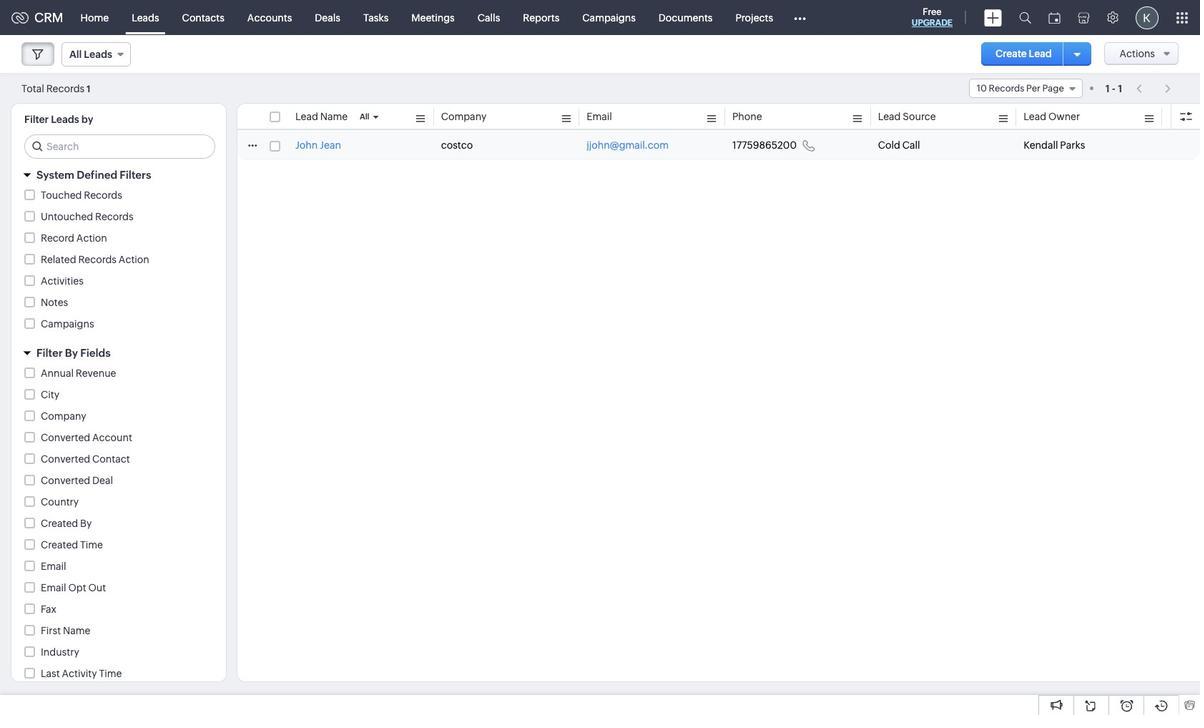 Task type: vqa. For each thing, say whether or not it's contained in the screenshot.
Crm
yes



Task type: describe. For each thing, give the bounding box(es) containing it.
lead inside create lead button
[[1030, 48, 1053, 59]]

kendall parks
[[1024, 140, 1086, 151]]

jjohn@gmail.com
[[587, 140, 669, 151]]

annual
[[41, 368, 74, 379]]

annual revenue
[[41, 368, 116, 379]]

home
[[81, 12, 109, 23]]

first
[[41, 626, 61, 637]]

projects
[[736, 12, 774, 23]]

untouched
[[41, 211, 93, 223]]

documents link
[[648, 0, 725, 35]]

related records action
[[41, 254, 149, 266]]

by for filter
[[65, 347, 78, 359]]

created for created by
[[41, 518, 78, 530]]

deals
[[315, 12, 341, 23]]

1 horizontal spatial 1
[[1106, 83, 1111, 94]]

name for first name
[[63, 626, 90, 637]]

1 - 1
[[1106, 83, 1123, 94]]

created for created time
[[41, 540, 78, 551]]

1 horizontal spatial company
[[441, 111, 487, 122]]

10
[[978, 83, 988, 94]]

meetings
[[412, 12, 455, 23]]

Other Modules field
[[785, 6, 816, 29]]

1 horizontal spatial campaigns
[[583, 12, 636, 23]]

0 vertical spatial time
[[80, 540, 103, 551]]

0 vertical spatial email
[[587, 111, 613, 122]]

lead name
[[296, 111, 348, 122]]

records for untouched
[[95, 211, 134, 223]]

Search text field
[[25, 135, 215, 158]]

activities
[[41, 276, 84, 287]]

filter leads by
[[24, 114, 93, 125]]

jean
[[320, 140, 341, 151]]

All Leads field
[[62, 42, 131, 67]]

deal
[[92, 475, 113, 487]]

created by
[[41, 518, 92, 530]]

page
[[1043, 83, 1065, 94]]

parks
[[1061, 140, 1086, 151]]

record
[[41, 233, 74, 244]]

created time
[[41, 540, 103, 551]]

filter for filter leads by
[[24, 114, 49, 125]]

meetings link
[[400, 0, 466, 35]]

create menu element
[[976, 0, 1011, 35]]

lead for lead source
[[879, 111, 901, 122]]

jjohn@gmail.com link
[[587, 138, 669, 152]]

filter for filter by fields
[[37, 347, 63, 359]]

converted account
[[41, 432, 132, 444]]

converted deal
[[41, 475, 113, 487]]

2 vertical spatial email
[[41, 583, 66, 594]]

actions
[[1120, 48, 1156, 59]]

campaigns link
[[571, 0, 648, 35]]

filter by fields button
[[11, 341, 226, 366]]

free
[[923, 6, 942, 17]]

total records 1
[[21, 83, 91, 94]]

untouched records
[[41, 211, 134, 223]]

records for 10
[[990, 83, 1025, 94]]

accounts
[[248, 12, 292, 23]]

per
[[1027, 83, 1041, 94]]

1 for total records 1
[[87, 83, 91, 94]]

leads for filter leads by
[[51, 114, 79, 125]]

17759865200
[[733, 140, 797, 151]]

create lead
[[996, 48, 1053, 59]]

fields
[[80, 347, 111, 359]]

system defined filters button
[[11, 162, 226, 188]]

free upgrade
[[912, 6, 953, 28]]

email opt out
[[41, 583, 106, 594]]

cold call
[[879, 140, 921, 151]]

contact
[[92, 454, 130, 465]]

deals link
[[304, 0, 352, 35]]

call
[[903, 140, 921, 151]]

touched records
[[41, 190, 122, 201]]

converted contact
[[41, 454, 130, 465]]

activity
[[62, 668, 97, 680]]

owner
[[1049, 111, 1081, 122]]

lead for lead name
[[296, 111, 318, 122]]

leads inside leads link
[[132, 12, 159, 23]]

1 vertical spatial email
[[41, 561, 66, 573]]

logo image
[[11, 12, 29, 23]]

country
[[41, 497, 79, 508]]

1 for 1 - 1
[[1119, 83, 1123, 94]]

profile element
[[1128, 0, 1168, 35]]

fax
[[41, 604, 56, 616]]

1 vertical spatial time
[[99, 668, 122, 680]]

opt
[[68, 583, 86, 594]]



Task type: locate. For each thing, give the bounding box(es) containing it.
1 right - on the right of the page
[[1119, 83, 1123, 94]]

converted for converted contact
[[41, 454, 90, 465]]

created
[[41, 518, 78, 530], [41, 540, 78, 551]]

leads link
[[120, 0, 171, 35]]

0 vertical spatial company
[[441, 111, 487, 122]]

0 vertical spatial action
[[76, 233, 107, 244]]

0 vertical spatial name
[[320, 111, 348, 122]]

city
[[41, 389, 59, 401]]

lead source
[[879, 111, 937, 122]]

1 vertical spatial created
[[41, 540, 78, 551]]

2 vertical spatial converted
[[41, 475, 90, 487]]

calls link
[[466, 0, 512, 35]]

records up filter leads by
[[46, 83, 85, 94]]

calendar image
[[1049, 12, 1061, 23]]

all for all leads
[[69, 49, 82, 60]]

1 horizontal spatial all
[[360, 112, 370, 121]]

by inside dropdown button
[[65, 347, 78, 359]]

last
[[41, 668, 60, 680]]

2 converted from the top
[[41, 454, 90, 465]]

source
[[903, 111, 937, 122]]

costco
[[441, 140, 473, 151]]

converted up "converted contact" at bottom
[[41, 432, 90, 444]]

-
[[1113, 83, 1117, 94]]

2 horizontal spatial 1
[[1119, 83, 1123, 94]]

1
[[1106, 83, 1111, 94], [1119, 83, 1123, 94], [87, 83, 91, 94]]

lead up cold
[[879, 111, 901, 122]]

records down record action
[[78, 254, 117, 266]]

0 horizontal spatial by
[[65, 347, 78, 359]]

0 vertical spatial filter
[[24, 114, 49, 125]]

filters
[[120, 169, 151, 181]]

filter down total
[[24, 114, 49, 125]]

all up total records 1
[[69, 49, 82, 60]]

documents
[[659, 12, 713, 23]]

profile image
[[1137, 6, 1159, 29]]

filter
[[24, 114, 49, 125], [37, 347, 63, 359]]

reports
[[523, 12, 560, 23]]

1 horizontal spatial leads
[[84, 49, 112, 60]]

john jean
[[296, 140, 341, 151]]

kendall
[[1024, 140, 1059, 151]]

projects link
[[725, 0, 785, 35]]

revenue
[[76, 368, 116, 379]]

lead
[[1030, 48, 1053, 59], [296, 111, 318, 122], [879, 111, 901, 122], [1024, 111, 1047, 122]]

cold
[[879, 140, 901, 151]]

1 vertical spatial campaigns
[[41, 318, 94, 330]]

2 created from the top
[[41, 540, 78, 551]]

search image
[[1020, 11, 1032, 24]]

leads for all leads
[[84, 49, 112, 60]]

all right lead name
[[360, 112, 370, 121]]

all inside field
[[69, 49, 82, 60]]

1 vertical spatial leads
[[84, 49, 112, 60]]

1 inside total records 1
[[87, 83, 91, 94]]

total
[[21, 83, 44, 94]]

defined
[[77, 169, 117, 181]]

lead down per
[[1024, 111, 1047, 122]]

0 vertical spatial created
[[41, 518, 78, 530]]

out
[[88, 583, 106, 594]]

calls
[[478, 12, 500, 23]]

records for related
[[78, 254, 117, 266]]

by up 'annual revenue' at bottom
[[65, 347, 78, 359]]

3 converted from the top
[[41, 475, 90, 487]]

by up created time
[[80, 518, 92, 530]]

reports link
[[512, 0, 571, 35]]

records for touched
[[84, 190, 122, 201]]

1 created from the top
[[41, 518, 78, 530]]

phone
[[733, 111, 763, 122]]

0 horizontal spatial campaigns
[[41, 318, 94, 330]]

leads right home link
[[132, 12, 159, 23]]

records
[[46, 83, 85, 94], [990, 83, 1025, 94], [84, 190, 122, 201], [95, 211, 134, 223], [78, 254, 117, 266]]

1 up by
[[87, 83, 91, 94]]

1 vertical spatial all
[[360, 112, 370, 121]]

records inside field
[[990, 83, 1025, 94]]

converted up country
[[41, 475, 90, 487]]

records down defined
[[84, 190, 122, 201]]

notes
[[41, 297, 68, 308]]

filter by fields
[[37, 347, 111, 359]]

time right activity
[[99, 668, 122, 680]]

filter inside dropdown button
[[37, 347, 63, 359]]

email down created time
[[41, 561, 66, 573]]

0 vertical spatial leads
[[132, 12, 159, 23]]

0 horizontal spatial action
[[76, 233, 107, 244]]

system defined filters
[[37, 169, 151, 181]]

1 vertical spatial action
[[119, 254, 149, 266]]

leads inside all leads field
[[84, 49, 112, 60]]

tasks link
[[352, 0, 400, 35]]

record action
[[41, 233, 107, 244]]

campaigns down the notes
[[41, 318, 94, 330]]

filter up annual
[[37, 347, 63, 359]]

related
[[41, 254, 76, 266]]

1 horizontal spatial by
[[80, 518, 92, 530]]

created down country
[[41, 518, 78, 530]]

0 vertical spatial all
[[69, 49, 82, 60]]

company up 'costco'
[[441, 111, 487, 122]]

0 horizontal spatial name
[[63, 626, 90, 637]]

0 horizontal spatial company
[[41, 411, 86, 422]]

lead up the john
[[296, 111, 318, 122]]

industry
[[41, 647, 79, 658]]

action up the "related records action"
[[76, 233, 107, 244]]

1 vertical spatial name
[[63, 626, 90, 637]]

accounts link
[[236, 0, 304, 35]]

account
[[92, 432, 132, 444]]

0 horizontal spatial all
[[69, 49, 82, 60]]

home link
[[69, 0, 120, 35]]

1 vertical spatial by
[[80, 518, 92, 530]]

0 horizontal spatial leads
[[51, 114, 79, 125]]

converted up converted deal
[[41, 454, 90, 465]]

email up the jjohn@gmail.com link
[[587, 111, 613, 122]]

lead right create at the top right
[[1030, 48, 1053, 59]]

1 horizontal spatial action
[[119, 254, 149, 266]]

lead for lead owner
[[1024, 111, 1047, 122]]

crm
[[34, 10, 63, 25]]

john jean link
[[296, 138, 341, 152]]

2 vertical spatial leads
[[51, 114, 79, 125]]

name right first
[[63, 626, 90, 637]]

created down created by at the bottom of the page
[[41, 540, 78, 551]]

time down created by at the bottom of the page
[[80, 540, 103, 551]]

0 vertical spatial campaigns
[[583, 12, 636, 23]]

system
[[37, 169, 74, 181]]

email
[[587, 111, 613, 122], [41, 561, 66, 573], [41, 583, 66, 594]]

records down the touched records
[[95, 211, 134, 223]]

name for lead name
[[320, 111, 348, 122]]

1 vertical spatial company
[[41, 411, 86, 422]]

records right 10
[[990, 83, 1025, 94]]

tasks
[[364, 12, 389, 23]]

navigation
[[1130, 78, 1179, 99]]

crm link
[[11, 10, 63, 25]]

by for created
[[80, 518, 92, 530]]

campaigns right reports
[[583, 12, 636, 23]]

leads down home
[[84, 49, 112, 60]]

all leads
[[69, 49, 112, 60]]

converted for converted deal
[[41, 475, 90, 487]]

10 Records Per Page field
[[970, 79, 1083, 98]]

first name
[[41, 626, 90, 637]]

create menu image
[[985, 9, 1003, 26]]

company
[[441, 111, 487, 122], [41, 411, 86, 422]]

create lead button
[[982, 42, 1067, 66]]

by
[[81, 114, 93, 125]]

action
[[76, 233, 107, 244], [119, 254, 149, 266]]

1 vertical spatial converted
[[41, 454, 90, 465]]

contacts
[[182, 12, 225, 23]]

0 vertical spatial converted
[[41, 432, 90, 444]]

0 horizontal spatial 1
[[87, 83, 91, 94]]

contacts link
[[171, 0, 236, 35]]

name up jean
[[320, 111, 348, 122]]

leads left by
[[51, 114, 79, 125]]

last activity time
[[41, 668, 122, 680]]

action down untouched records
[[119, 254, 149, 266]]

john
[[296, 140, 318, 151]]

campaigns
[[583, 12, 636, 23], [41, 318, 94, 330]]

time
[[80, 540, 103, 551], [99, 668, 122, 680]]

1 vertical spatial filter
[[37, 347, 63, 359]]

2 horizontal spatial leads
[[132, 12, 159, 23]]

company down city
[[41, 411, 86, 422]]

lead owner
[[1024, 111, 1081, 122]]

records for total
[[46, 83, 85, 94]]

0 vertical spatial by
[[65, 347, 78, 359]]

converted
[[41, 432, 90, 444], [41, 454, 90, 465], [41, 475, 90, 487]]

1 left - on the right of the page
[[1106, 83, 1111, 94]]

converted for converted account
[[41, 432, 90, 444]]

create
[[996, 48, 1028, 59]]

by
[[65, 347, 78, 359], [80, 518, 92, 530]]

all for all
[[360, 112, 370, 121]]

10 records per page
[[978, 83, 1065, 94]]

1 horizontal spatial name
[[320, 111, 348, 122]]

search element
[[1011, 0, 1041, 35]]

email up 'fax'
[[41, 583, 66, 594]]

1 converted from the top
[[41, 432, 90, 444]]

upgrade
[[912, 18, 953, 28]]



